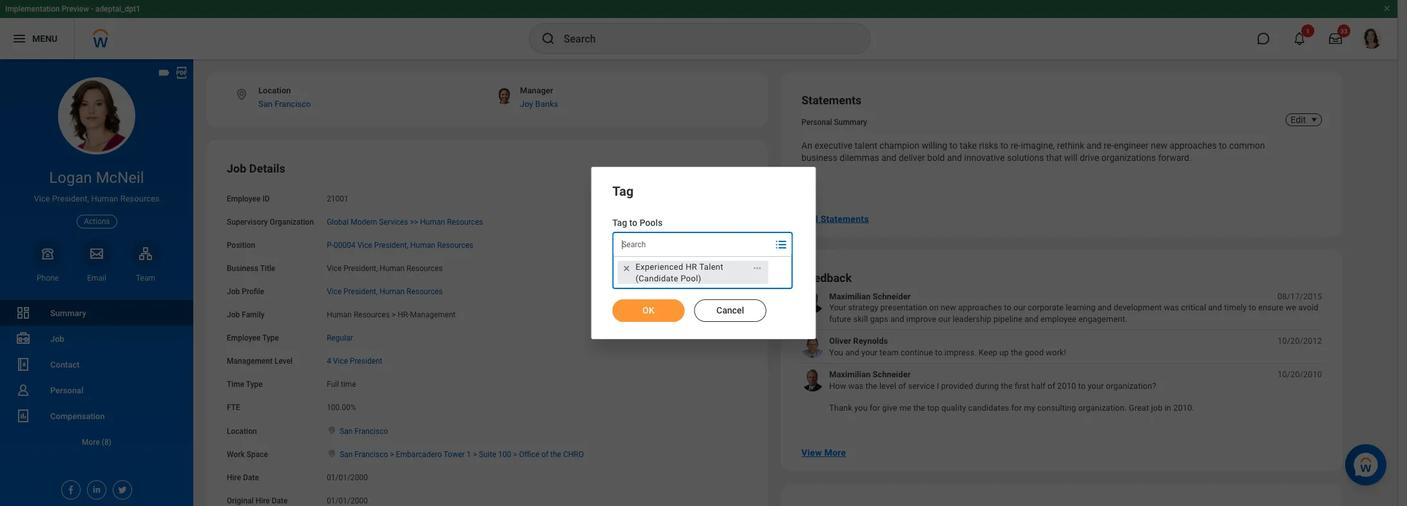 Task type: describe. For each thing, give the bounding box(es) containing it.
the right up
[[1011, 347, 1023, 357]]

facebook image
[[62, 481, 76, 495]]

i
[[937, 381, 939, 391]]

profile
[[242, 287, 264, 296]]

francisco inside location san francisco
[[275, 99, 311, 108]]

business title element
[[327, 256, 443, 274]]

work!
[[1046, 347, 1066, 357]]

x small image
[[620, 262, 633, 275]]

organization.
[[1078, 403, 1127, 413]]

4 vice president link
[[327, 354, 382, 366]]

email button
[[82, 239, 111, 283]]

vice president, human resources for business title element
[[327, 264, 443, 273]]

contact image
[[15, 357, 31, 372]]

human inside business title element
[[380, 264, 405, 273]]

business
[[801, 153, 837, 163]]

to up pipeline
[[1004, 303, 1011, 312]]

engagement.
[[1079, 314, 1127, 324]]

risks
[[979, 140, 998, 151]]

new inside your strategy presentation on new approaches to our corporate learning and development was critical and timely to ensure we avoid future skill gaps and improve our leadership pipeline and employee engagement.
[[941, 303, 956, 312]]

president
[[350, 357, 382, 366]]

oliver reynolds
[[829, 336, 888, 346]]

notifications large image
[[1293, 32, 1306, 45]]

fte element
[[327, 396, 356, 413]]

resources inside business title element
[[407, 264, 443, 273]]

mcneil
[[96, 168, 144, 187]]

team link
[[131, 239, 160, 283]]

vice inside vice president, human resources link
[[327, 287, 342, 296]]

your inside how was the level of service i provided during the first half of 2010 to your organization? thank you for give me the top quality candidates for my consulting organization. great job in 2010.
[[1088, 381, 1104, 391]]

10/20/2010
[[1277, 370, 1322, 379]]

2 horizontal spatial of
[[1048, 381, 1055, 391]]

manager joy banks
[[520, 86, 558, 108]]

team
[[136, 274, 155, 283]]

good
[[1025, 347, 1044, 357]]

email logan mcneil element
[[82, 273, 111, 283]]

global
[[327, 217, 349, 226]]

2 re- from the left
[[1104, 140, 1114, 151]]

talent
[[699, 262, 723, 271]]

your strategy presentation on new approaches to our corporate learning and development was critical and timely to ensure we avoid future skill gaps and improve our leadership pipeline and employee engagement.
[[829, 303, 1318, 324]]

inbox large image
[[1329, 32, 1342, 45]]

thank
[[829, 403, 852, 413]]

human inside "navigation pane" region
[[91, 194, 118, 204]]

summary inside 'link'
[[50, 308, 86, 318]]

details
[[249, 162, 285, 175]]

embarcadero
[[396, 450, 442, 459]]

job image
[[15, 331, 31, 347]]

phone image
[[39, 246, 57, 261]]

vice president, human resources inside "navigation pane" region
[[34, 194, 159, 204]]

4 vice president
[[327, 357, 382, 366]]

vice inside business title element
[[327, 264, 342, 273]]

employee's photo (maximilian schneider) image for your strategy presentation on new approaches to our corporate learning and development was critical and timely to ensure we avoid future skill gaps and improve our leadership pipeline and employee engagement.
[[801, 291, 824, 313]]

pool)
[[681, 273, 701, 283]]

timely
[[1224, 303, 1247, 312]]

2010
[[1057, 381, 1076, 391]]

job for job profile
[[227, 287, 240, 296]]

summary image
[[15, 305, 31, 321]]

improve
[[906, 314, 936, 324]]

to left common at right top
[[1219, 140, 1227, 151]]

solutions
[[1007, 153, 1044, 163]]

human inside job family element
[[327, 310, 352, 319]]

employee for employee id
[[227, 194, 261, 203]]

view team image
[[138, 246, 153, 261]]

to inside how was the level of service i provided during the first half of 2010 to your organization? thank you for give me the top quality candidates for my consulting organization. great job in 2010.
[[1078, 381, 1086, 391]]

navigation pane region
[[0, 59, 193, 506]]

hr-
[[398, 310, 410, 319]]

location image
[[327, 449, 337, 458]]

and down the oliver reynolds link
[[845, 347, 859, 357]]

global modern services >> human resources link
[[327, 215, 483, 226]]

p-00004 vice president, human resources
[[327, 241, 473, 250]]

cancel
[[716, 305, 744, 316]]

0 horizontal spatial hire
[[227, 473, 241, 482]]

4
[[327, 357, 331, 366]]

original hire date element
[[327, 489, 368, 506]]

san for san francisco > embarcadero tower 1 > suite 100 > office of the chro
[[340, 450, 353, 459]]

time type
[[227, 380, 263, 389]]

close environment banner image
[[1383, 5, 1391, 12]]

implementation preview -   adeptai_dpt1 banner
[[0, 0, 1397, 59]]

region containing ok
[[612, 289, 795, 323]]

talent
[[855, 140, 877, 151]]

> left embarcadero
[[390, 450, 394, 459]]

san francisco > embarcadero tower 1 > suite 100 > office of the chro
[[340, 450, 584, 459]]

tower
[[444, 450, 465, 459]]

job details button
[[227, 162, 285, 175]]

employee for employee type
[[227, 334, 261, 343]]

job link
[[0, 326, 193, 352]]

regular
[[327, 334, 353, 343]]

drive
[[1080, 153, 1099, 163]]

modern
[[351, 217, 377, 226]]

related actions image
[[753, 264, 762, 273]]

vice president, human resources for vice president, human resources link
[[327, 287, 443, 296]]

banks
[[535, 99, 558, 108]]

service
[[908, 381, 935, 391]]

edit
[[1291, 114, 1306, 125]]

experienced hr talent (candidate pool)
[[636, 262, 723, 283]]

my
[[1024, 403, 1035, 413]]

title
[[260, 264, 275, 273]]

maximilian for strategy
[[829, 292, 871, 301]]

business title
[[227, 264, 275, 273]]

job family
[[227, 310, 264, 319]]

and up engagement.
[[1098, 303, 1111, 312]]

mail image
[[89, 246, 104, 261]]

0 horizontal spatial date
[[243, 473, 259, 482]]

prompts image
[[773, 237, 789, 252]]

original hire date
[[227, 496, 288, 505]]

position
[[227, 241, 255, 250]]

to right timely
[[1249, 303, 1256, 312]]

tag for tag
[[612, 184, 634, 199]]

work
[[227, 450, 245, 459]]

1 horizontal spatial of
[[898, 381, 906, 391]]

phone logan mcneil element
[[33, 273, 62, 283]]

resources up hr-
[[407, 287, 443, 296]]

the right me
[[913, 403, 925, 413]]

first
[[1015, 381, 1029, 391]]

hire date element
[[327, 465, 368, 483]]

job inside list
[[50, 334, 64, 344]]

francisco for san francisco
[[355, 427, 388, 436]]

new inside an executive talent champion willing to take risks to re-imagine, rethink and re-engineer new approaches to common business dilemmas and deliver bold and innovative solutions that will drive organizations forward.
[[1151, 140, 1167, 151]]

employee
[[1040, 314, 1076, 324]]

the left level
[[865, 381, 877, 391]]

san francisco > embarcadero tower 1 > suite 100 > office of the chro link
[[340, 447, 584, 459]]

experienced
[[636, 262, 683, 271]]

your
[[829, 303, 846, 312]]

ok
[[642, 305, 654, 316]]

you
[[829, 347, 843, 357]]

0 horizontal spatial your
[[861, 347, 877, 357]]

1 horizontal spatial san francisco link
[[340, 424, 388, 436]]

add statements
[[801, 213, 869, 224]]

pools
[[640, 218, 663, 228]]

corporate
[[1028, 303, 1064, 312]]

personal link
[[0, 378, 193, 403]]

approaches inside an executive talent champion willing to take risks to re-imagine, rethink and re-engineer new approaches to common business dilemmas and deliver bold and innovative solutions that will drive organizations forward.
[[1170, 140, 1217, 151]]

job details
[[227, 162, 285, 175]]

hire date
[[227, 473, 259, 482]]

summary link
[[0, 300, 193, 326]]

resources inside job family element
[[354, 310, 390, 319]]

human up job family element
[[380, 287, 405, 296]]

deliver
[[899, 153, 925, 163]]

maximilian for was
[[829, 370, 871, 379]]

view more button
[[796, 440, 851, 466]]

you
[[854, 403, 868, 413]]

level
[[274, 357, 293, 366]]

human down >>
[[410, 241, 435, 250]]

forward.
[[1158, 153, 1192, 163]]

contact
[[50, 360, 80, 369]]

1 for from the left
[[870, 403, 880, 413]]

vice inside 4 vice president link
[[333, 357, 348, 366]]

employee id
[[227, 194, 270, 203]]

maximilian schneider link for was
[[829, 369, 911, 380]]

impress.
[[944, 347, 977, 357]]

was inside how was the level of service i provided during the first half of 2010 to your organization? thank you for give me the top quality candidates for my consulting organization. great job in 2010.
[[848, 381, 863, 391]]

the left first
[[1001, 381, 1013, 391]]

willing
[[922, 140, 947, 151]]

engineer
[[1114, 140, 1149, 151]]

type for employee type
[[262, 334, 279, 343]]

resources inside "navigation pane" region
[[120, 194, 159, 204]]

office
[[519, 450, 539, 459]]

job details group
[[227, 161, 747, 506]]

2 for from the left
[[1011, 403, 1022, 413]]

twitter image
[[113, 481, 128, 495]]

manager
[[520, 86, 553, 95]]

development
[[1114, 303, 1162, 312]]

0 horizontal spatial our
[[938, 314, 951, 324]]



Task type: vqa. For each thing, say whether or not it's contained in the screenshot.
top Location
yes



Task type: locate. For each thing, give the bounding box(es) containing it.
statements right add
[[821, 213, 869, 224]]

1 vertical spatial was
[[848, 381, 863, 391]]

fte
[[227, 403, 240, 412]]

employee id element
[[327, 186, 348, 204]]

me
[[899, 403, 911, 413]]

1 horizontal spatial location image
[[327, 426, 337, 435]]

continue
[[901, 347, 933, 357]]

san inside location san francisco
[[258, 99, 272, 108]]

management
[[410, 310, 456, 319], [227, 357, 272, 366]]

statements
[[801, 94, 862, 107], [821, 213, 869, 224]]

our up pipeline
[[1013, 303, 1026, 312]]

1 horizontal spatial approaches
[[1170, 140, 1217, 151]]

>
[[392, 310, 396, 319], [390, 450, 394, 459], [473, 450, 477, 459], [513, 450, 517, 459]]

0 vertical spatial approaches
[[1170, 140, 1217, 151]]

location for location san francisco
[[258, 86, 291, 95]]

0 horizontal spatial for
[[870, 403, 880, 413]]

vice right '00004'
[[357, 241, 372, 250]]

new right on
[[941, 303, 956, 312]]

maximilian schneider up strategy
[[829, 292, 911, 301]]

0 horizontal spatial was
[[848, 381, 863, 391]]

0 vertical spatial maximilian
[[829, 292, 871, 301]]

1 vertical spatial maximilian
[[829, 370, 871, 379]]

of right level
[[898, 381, 906, 391]]

hire down the work
[[227, 473, 241, 482]]

employee's photo (maximilian schneider) image left how
[[801, 369, 824, 392]]

2 tag from the top
[[612, 218, 627, 228]]

list
[[801, 291, 1322, 414], [0, 300, 193, 455]]

to right risks
[[1000, 140, 1008, 151]]

1 vertical spatial maximilian schneider
[[829, 370, 911, 379]]

0 vertical spatial francisco
[[275, 99, 311, 108]]

president, down logan
[[52, 194, 89, 204]]

100.00%
[[327, 403, 356, 412]]

2 maximilian from the top
[[829, 370, 871, 379]]

give
[[882, 403, 897, 413]]

and down presentation at the bottom right of the page
[[890, 314, 904, 324]]

1 horizontal spatial personal
[[801, 118, 832, 127]]

1 vertical spatial location
[[227, 427, 257, 436]]

resources down mcneil
[[120, 194, 159, 204]]

2 01/01/2000 from the top
[[327, 496, 368, 505]]

vice inside "navigation pane" region
[[34, 194, 50, 204]]

1 horizontal spatial was
[[1164, 303, 1179, 312]]

the left chro
[[550, 450, 561, 459]]

0 horizontal spatial approaches
[[958, 303, 1002, 312]]

01/01/2000 up original hire date element
[[327, 473, 368, 482]]

view printable version (pdf) image
[[175, 66, 189, 80]]

maximilian schneider link for strategy
[[829, 291, 911, 302]]

job left family
[[227, 310, 240, 319]]

0 vertical spatial statements
[[801, 94, 862, 107]]

president, up business title element
[[374, 241, 408, 250]]

was left critical
[[1164, 303, 1179, 312]]

to take
[[949, 140, 977, 151]]

2 vertical spatial francisco
[[355, 450, 388, 459]]

learning
[[1066, 303, 1096, 312]]

maximilian up the your
[[829, 292, 871, 301]]

1 vertical spatial san
[[340, 427, 353, 436]]

our down on
[[938, 314, 951, 324]]

bold
[[927, 153, 945, 163]]

2010.
[[1173, 403, 1194, 413]]

rethink
[[1057, 140, 1084, 151]]

to left impress. in the right bottom of the page
[[935, 347, 942, 357]]

1 vertical spatial statements
[[821, 213, 869, 224]]

location for location
[[227, 427, 257, 436]]

consulting
[[1037, 403, 1076, 413]]

vice down logan
[[34, 194, 50, 204]]

search image
[[541, 31, 556, 46]]

summary
[[834, 118, 867, 127], [50, 308, 86, 318]]

resources down vice president, human resources link
[[354, 310, 390, 319]]

0 horizontal spatial san francisco link
[[258, 99, 311, 108]]

team logan mcneil element
[[131, 273, 160, 283]]

0 horizontal spatial list
[[0, 300, 193, 455]]

01/01/2000 for original hire date
[[327, 496, 368, 505]]

maximilian schneider link up level
[[829, 369, 911, 380]]

schneider up level
[[873, 370, 911, 379]]

>>
[[410, 217, 418, 226]]

on
[[929, 303, 939, 312]]

location inside job details "group"
[[227, 427, 257, 436]]

of inside job details "group"
[[541, 450, 548, 459]]

that
[[1046, 153, 1062, 163]]

your up the organization.
[[1088, 381, 1104, 391]]

san francisco
[[340, 427, 388, 436]]

21001
[[327, 194, 348, 203]]

0 vertical spatial personal
[[801, 118, 832, 127]]

president, inside "navigation pane" region
[[52, 194, 89, 204]]

1 vertical spatial approaches
[[958, 303, 1002, 312]]

to right 2010
[[1078, 381, 1086, 391]]

schneider for presentation
[[873, 292, 911, 301]]

location image inside job details "group"
[[327, 426, 337, 435]]

0 vertical spatial location image
[[235, 88, 249, 102]]

management inside job family element
[[410, 310, 456, 319]]

0 vertical spatial maximilian schneider link
[[829, 291, 911, 302]]

1 vertical spatial date
[[272, 496, 288, 505]]

phone
[[37, 274, 59, 283]]

was right how
[[848, 381, 863, 391]]

and down champion
[[881, 153, 896, 163]]

chro
[[563, 450, 584, 459]]

0 horizontal spatial personal
[[50, 386, 83, 395]]

san francisco link
[[258, 99, 311, 108], [340, 424, 388, 436]]

the inside job details "group"
[[550, 450, 561, 459]]

human down logan mcneil
[[91, 194, 118, 204]]

will
[[1064, 153, 1077, 163]]

1 horizontal spatial location
[[258, 86, 291, 95]]

implementation
[[5, 5, 60, 14]]

approaches up forward.
[[1170, 140, 1217, 151]]

0 horizontal spatial location image
[[235, 88, 249, 102]]

0 vertical spatial management
[[410, 310, 456, 319]]

employee's photo (maximilian schneider) image left the your
[[801, 291, 824, 313]]

0 vertical spatial was
[[1164, 303, 1179, 312]]

supervisory
[[227, 217, 268, 226]]

1 vertical spatial 01/01/2000
[[327, 496, 368, 505]]

summary up the job link
[[50, 308, 86, 318]]

employee's photo (oliver reynolds) image
[[801, 336, 824, 358]]

re- up organizations
[[1104, 140, 1114, 151]]

type right time at the left bottom
[[246, 380, 263, 389]]

1 vertical spatial management
[[227, 357, 272, 366]]

1 re- from the left
[[1011, 140, 1021, 151]]

strategy
[[848, 303, 878, 312]]

and down corporate
[[1024, 314, 1038, 324]]

2 employee's photo (maximilian schneider) image from the top
[[801, 369, 824, 392]]

job
[[1151, 403, 1162, 413]]

of right office
[[541, 450, 548, 459]]

personal inside list
[[50, 386, 83, 395]]

1 vertical spatial employee
[[227, 334, 261, 343]]

maximilian schneider for was
[[829, 370, 911, 379]]

0 vertical spatial tag
[[612, 184, 634, 199]]

1 maximilian from the top
[[829, 292, 871, 301]]

1 vertical spatial new
[[941, 303, 956, 312]]

the
[[1011, 347, 1023, 357], [865, 381, 877, 391], [1001, 381, 1013, 391], [913, 403, 925, 413], [550, 450, 561, 459]]

of right "half"
[[1048, 381, 1055, 391]]

1 horizontal spatial list
[[801, 291, 1322, 414]]

up
[[999, 347, 1009, 357]]

for
[[870, 403, 880, 413], [1011, 403, 1022, 413]]

president, down '00004'
[[344, 264, 378, 273]]

0 horizontal spatial of
[[541, 450, 548, 459]]

1 horizontal spatial our
[[1013, 303, 1026, 312]]

experienced hr talent (candidate pool) element
[[636, 261, 746, 284]]

p-
[[327, 241, 334, 250]]

0 horizontal spatial re-
[[1011, 140, 1021, 151]]

schneider for the
[[873, 370, 911, 379]]

re- up solutions
[[1011, 140, 1021, 151]]

01/01/2000 for hire date
[[327, 473, 368, 482]]

your down reynolds
[[861, 347, 877, 357]]

tag left pools
[[612, 218, 627, 228]]

new up forward.
[[1151, 140, 1167, 151]]

1 01/01/2000 from the top
[[327, 473, 368, 482]]

organization?
[[1106, 381, 1156, 391]]

1 vertical spatial type
[[246, 380, 263, 389]]

list containing summary
[[0, 300, 193, 455]]

08/17/2015
[[1277, 292, 1322, 301]]

supervisory organization
[[227, 217, 314, 226]]

1 employee from the top
[[227, 194, 261, 203]]

vice up regular link at left bottom
[[327, 287, 342, 296]]

region
[[612, 289, 795, 323]]

francisco for san francisco > embarcadero tower 1 > suite 100 > office of the chro
[[355, 450, 388, 459]]

ensure
[[1258, 303, 1283, 312]]

employee down job family
[[227, 334, 261, 343]]

and down to take
[[947, 153, 962, 163]]

location
[[258, 86, 291, 95], [227, 427, 257, 436]]

1 horizontal spatial new
[[1151, 140, 1167, 151]]

> left hr-
[[392, 310, 396, 319]]

resources down "p-00004 vice president, human resources"
[[407, 264, 443, 273]]

> right "1"
[[473, 450, 477, 459]]

experienced hr talent (candidate pool), press delete to clear value. option
[[617, 261, 768, 284]]

human up regular link at left bottom
[[327, 310, 352, 319]]

1 vertical spatial san francisco link
[[340, 424, 388, 436]]

linkedin image
[[88, 481, 102, 495]]

0 vertical spatial summary
[[834, 118, 867, 127]]

personal summary element
[[801, 115, 867, 127]]

location image up location image
[[327, 426, 337, 435]]

avoid
[[1298, 303, 1318, 312]]

space
[[247, 450, 268, 459]]

to left pools
[[629, 218, 637, 228]]

maximilian schneider up level
[[829, 370, 911, 379]]

1 vertical spatial francisco
[[355, 427, 388, 436]]

1 vertical spatial summary
[[50, 308, 86, 318]]

we
[[1285, 303, 1296, 312]]

pipeline
[[993, 314, 1022, 324]]

full time element
[[327, 378, 356, 389]]

type
[[262, 334, 279, 343], [246, 380, 263, 389]]

maximilian schneider for strategy
[[829, 292, 911, 301]]

type up management level
[[262, 334, 279, 343]]

0 vertical spatial our
[[1013, 303, 1026, 312]]

1 horizontal spatial management
[[410, 310, 456, 319]]

organization
[[270, 217, 314, 226]]

time
[[341, 380, 356, 389]]

1 employee's photo (maximilian schneider) image from the top
[[801, 291, 824, 313]]

1 vertical spatial your
[[1088, 381, 1104, 391]]

0 vertical spatial san francisco link
[[258, 99, 311, 108]]

statements inside button
[[821, 213, 869, 224]]

0 vertical spatial san
[[258, 99, 272, 108]]

approaches inside your strategy presentation on new approaches to our corporate learning and development was critical and timely to ensure we avoid future skill gaps and improve our leadership pipeline and employee engagement.
[[958, 303, 1002, 312]]

full time
[[327, 380, 356, 389]]

re-
[[1011, 140, 1021, 151], [1104, 140, 1114, 151]]

candidates
[[968, 403, 1009, 413]]

0 vertical spatial date
[[243, 473, 259, 482]]

1 vertical spatial schneider
[[873, 370, 911, 379]]

1 horizontal spatial summary
[[834, 118, 867, 127]]

keep
[[979, 347, 997, 357]]

vice president, human resources
[[34, 194, 159, 204], [327, 264, 443, 273], [327, 287, 443, 296]]

oliver
[[829, 336, 851, 346]]

01/01/2000 down hire date element
[[327, 496, 368, 505]]

0 vertical spatial your
[[861, 347, 877, 357]]

regular link
[[327, 331, 353, 343]]

1 maximilian schneider link from the top
[[829, 291, 911, 302]]

and left timely
[[1208, 303, 1222, 312]]

1 horizontal spatial re-
[[1104, 140, 1114, 151]]

maximilian schneider
[[829, 292, 911, 301], [829, 370, 911, 379]]

how was the level of service i provided during the first half of 2010 to your organization? thank you for give me the top quality candidates for my consulting organization. great job in 2010.
[[829, 381, 1194, 413]]

2 vertical spatial san
[[340, 450, 353, 459]]

human
[[91, 194, 118, 204], [420, 217, 445, 226], [410, 241, 435, 250], [380, 264, 405, 273], [380, 287, 405, 296], [327, 310, 352, 319]]

edit link
[[1291, 113, 1306, 126]]

1 schneider from the top
[[873, 292, 911, 301]]

gaps
[[870, 314, 888, 324]]

actions button
[[77, 215, 117, 229]]

0 horizontal spatial summary
[[50, 308, 86, 318]]

great
[[1129, 403, 1149, 413]]

0 vertical spatial schneider
[[873, 292, 911, 301]]

id
[[262, 194, 270, 203]]

location image
[[235, 88, 249, 102], [327, 426, 337, 435]]

job
[[227, 162, 246, 175], [227, 287, 240, 296], [227, 310, 240, 319], [50, 334, 64, 344]]

maximilian schneider link up strategy
[[829, 291, 911, 302]]

personal for personal
[[50, 386, 83, 395]]

location image left location san francisco
[[235, 88, 249, 102]]

you and your team continue to impress.  keep up the good work!
[[829, 347, 1066, 357]]

1 tag from the top
[[612, 184, 634, 199]]

2 maximilian schneider link from the top
[[829, 369, 911, 380]]

summary up talent on the right of page
[[834, 118, 867, 127]]

joy banks link
[[520, 99, 558, 108]]

0 vertical spatial type
[[262, 334, 279, 343]]

0 vertical spatial maximilian schneider
[[829, 292, 911, 301]]

1 horizontal spatial your
[[1088, 381, 1104, 391]]

0 vertical spatial hire
[[227, 473, 241, 482]]

0 vertical spatial employee
[[227, 194, 261, 203]]

employee's photo (maximilian schneider) image
[[801, 291, 824, 313], [801, 369, 824, 392]]

10/20/2012
[[1277, 336, 1322, 346]]

0 horizontal spatial management
[[227, 357, 272, 366]]

0 vertical spatial vice president, human resources
[[34, 194, 159, 204]]

1 vertical spatial location image
[[327, 426, 337, 435]]

1 vertical spatial employee's photo (maximilian schneider) image
[[801, 369, 824, 392]]

president, down business title element
[[344, 287, 378, 296]]

2 maximilian schneider from the top
[[829, 370, 911, 379]]

maximilian up how
[[829, 370, 871, 379]]

schneider up presentation at the bottom right of the page
[[873, 292, 911, 301]]

vice down p-
[[327, 264, 342, 273]]

2 schneider from the top
[[873, 370, 911, 379]]

Tag to Pools field
[[614, 233, 791, 256]]

1 vertical spatial our
[[938, 314, 951, 324]]

type for time type
[[246, 380, 263, 389]]

0 vertical spatial location
[[258, 86, 291, 95]]

2 vertical spatial vice president, human resources
[[327, 287, 443, 296]]

for right you
[[870, 403, 880, 413]]

approaches up leadership
[[958, 303, 1002, 312]]

and
[[1087, 140, 1101, 151], [881, 153, 896, 163], [947, 153, 962, 163], [1098, 303, 1111, 312], [1208, 303, 1222, 312], [890, 314, 904, 324], [1024, 314, 1038, 324], [845, 347, 859, 357]]

profile logan mcneil element
[[1354, 24, 1390, 53]]

and up the "drive"
[[1087, 140, 1101, 151]]

work space
[[227, 450, 268, 459]]

was inside your strategy presentation on new approaches to our corporate learning and development was critical and timely to ensure we avoid future skill gaps and improve our leadership pipeline and employee engagement.
[[1164, 303, 1179, 312]]

personal up an
[[801, 118, 832, 127]]

> inside job family element
[[392, 310, 396, 319]]

view more
[[801, 448, 846, 459]]

0 horizontal spatial location
[[227, 427, 257, 436]]

job for job details
[[227, 162, 246, 175]]

statements up personal summary element on the right top of the page
[[801, 94, 862, 107]]

0 horizontal spatial new
[[941, 303, 956, 312]]

00004
[[334, 241, 355, 250]]

compensation
[[50, 411, 105, 421]]

personal for personal summary
[[801, 118, 832, 127]]

> right 100
[[513, 450, 517, 459]]

of
[[898, 381, 906, 391], [1048, 381, 1055, 391], [541, 450, 548, 459]]

francisco
[[275, 99, 311, 108], [355, 427, 388, 436], [355, 450, 388, 459]]

family
[[242, 310, 264, 319]]

vice inside p-00004 vice president, human resources link
[[357, 241, 372, 250]]

1 maximilian schneider from the top
[[829, 292, 911, 301]]

resources down global modern services >> human resources
[[437, 241, 473, 250]]

location inside location san francisco
[[258, 86, 291, 95]]

personal down contact
[[50, 386, 83, 395]]

for left my
[[1011, 403, 1022, 413]]

hire
[[227, 473, 241, 482], [256, 496, 270, 505]]

personal image
[[15, 383, 31, 398]]

employee left id
[[227, 194, 261, 203]]

vice president, human resources up job family element
[[327, 287, 443, 296]]

0 vertical spatial new
[[1151, 140, 1167, 151]]

hire right original
[[256, 496, 270, 505]]

job family element
[[327, 303, 456, 320]]

job left profile
[[227, 287, 240, 296]]

2 employee from the top
[[227, 334, 261, 343]]

job left the details
[[227, 162, 246, 175]]

human right >>
[[420, 217, 445, 226]]

critical
[[1181, 303, 1206, 312]]

1 vertical spatial personal
[[50, 386, 83, 395]]

vice president, human resources down logan mcneil
[[34, 194, 159, 204]]

compensation image
[[15, 408, 31, 424]]

add
[[801, 213, 818, 224]]

management down employee type
[[227, 357, 272, 366]]

vice right 4
[[333, 357, 348, 366]]

0 vertical spatial 01/01/2000
[[327, 473, 368, 482]]

human up vice president, human resources link
[[380, 264, 405, 273]]

1 vertical spatial hire
[[256, 496, 270, 505]]

adeptai_dpt1
[[95, 5, 140, 14]]

resources right >>
[[447, 217, 483, 226]]

job for job family
[[227, 310, 240, 319]]

0 vertical spatial employee's photo (maximilian schneider) image
[[801, 291, 824, 313]]

job up contact
[[50, 334, 64, 344]]

1 horizontal spatial for
[[1011, 403, 1022, 413]]

personal summary
[[801, 118, 867, 127]]

management down vice president, human resources link
[[410, 310, 456, 319]]

date right original
[[272, 496, 288, 505]]

personal
[[801, 118, 832, 127], [50, 386, 83, 395]]

date down work space on the left bottom
[[243, 473, 259, 482]]

tag for tag to pools
[[612, 218, 627, 228]]

tag image
[[157, 66, 171, 80]]

-
[[91, 5, 93, 14]]

employee's photo (maximilian schneider) image for how was the level of service i provided during the first half of 2010 to your organization? thank you for give me the top quality candidates for my consulting organization. great job in 2010.
[[801, 369, 824, 392]]

employee type
[[227, 334, 279, 343]]

vice president, human resources up vice president, human resources link
[[327, 264, 443, 273]]

1 vertical spatial maximilian schneider link
[[829, 369, 911, 380]]

president, inside business title element
[[344, 264, 378, 273]]

1 horizontal spatial date
[[272, 496, 288, 505]]

1 horizontal spatial hire
[[256, 496, 270, 505]]

president,
[[52, 194, 89, 204], [374, 241, 408, 250], [344, 264, 378, 273], [344, 287, 378, 296]]

san for san francisco
[[340, 427, 353, 436]]

1 vertical spatial tag
[[612, 218, 627, 228]]

list containing maximilian schneider
[[801, 291, 1322, 414]]

email
[[87, 274, 106, 283]]

1 vertical spatial vice president, human resources
[[327, 264, 443, 273]]

tag up tag to pools
[[612, 184, 634, 199]]

more
[[824, 448, 846, 459]]



